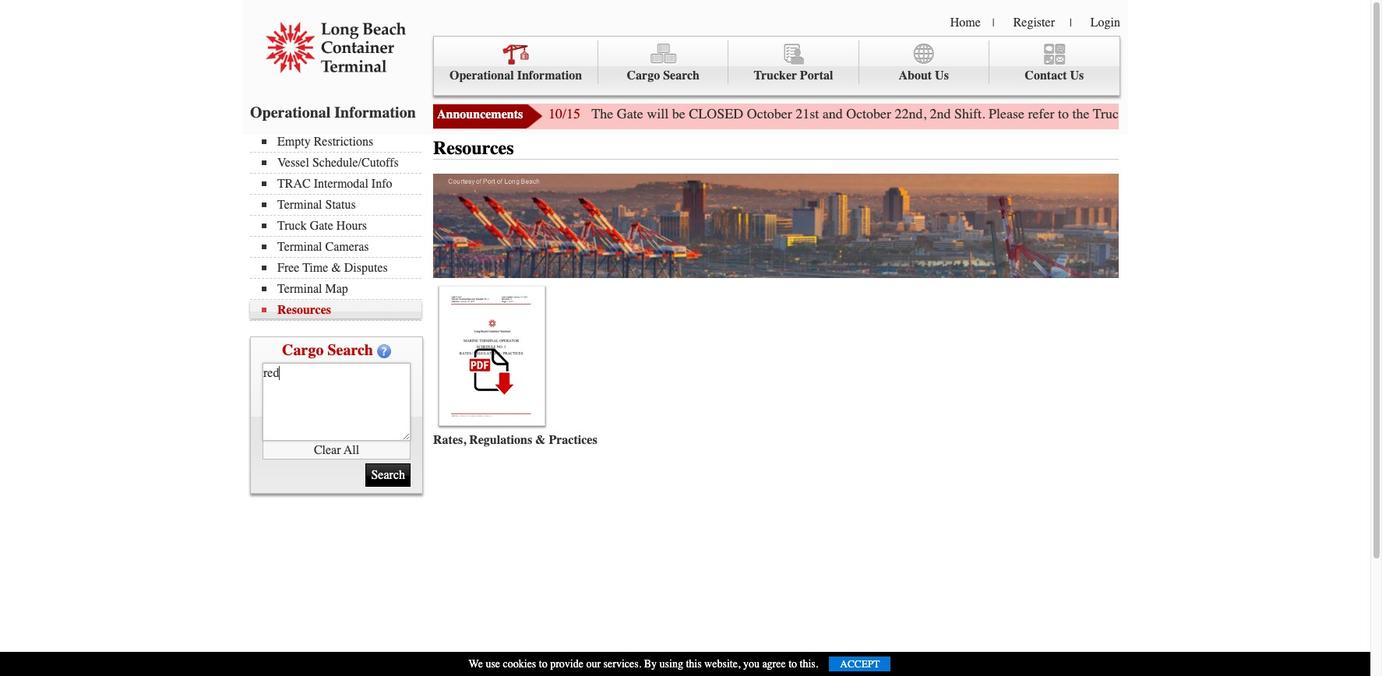 Task type: locate. For each thing, give the bounding box(es) containing it.
operational up empty
[[250, 104, 331, 122]]

truck right the
[[1094, 105, 1127, 122]]

october
[[747, 105, 793, 122], [847, 105, 892, 122]]

0 vertical spatial resources
[[433, 137, 514, 159]]

us
[[936, 69, 949, 83], [1071, 69, 1085, 83]]

terminal
[[278, 198, 322, 212], [278, 240, 322, 254], [278, 282, 322, 296]]

menu bar containing operational information
[[433, 36, 1121, 96]]

1 horizontal spatial hours
[[1160, 105, 1194, 122]]

us right about
[[936, 69, 949, 83]]

0 vertical spatial operational information
[[450, 69, 582, 83]]

about us
[[899, 69, 949, 83]]

& right time on the left of the page
[[332, 261, 341, 275]]

0 vertical spatial terminal
[[278, 198, 322, 212]]

terminal down free at the top of the page
[[278, 282, 322, 296]]

operational information up empty restrictions "link"
[[250, 104, 416, 122]]

cargo search down resources link
[[282, 341, 373, 359]]

1 horizontal spatial truck
[[1094, 105, 1127, 122]]

1 terminal from the top
[[278, 198, 322, 212]]

search down resources link
[[328, 341, 373, 359]]

0 vertical spatial &
[[332, 261, 341, 275]]

0 vertical spatial information
[[517, 69, 582, 83]]

operational information
[[450, 69, 582, 83], [250, 104, 416, 122]]

1 horizontal spatial |
[[1070, 16, 1072, 30]]

operational
[[450, 69, 514, 83], [250, 104, 331, 122]]

menu bar containing empty restrictions
[[250, 133, 430, 321]]

to left the
[[1059, 105, 1070, 122]]

0 horizontal spatial hours
[[337, 219, 367, 233]]

cargo search up will
[[627, 69, 700, 83]]

1 vertical spatial hours
[[337, 219, 367, 233]]

operational information link
[[434, 41, 599, 85]]

1 vertical spatial resources
[[278, 303, 331, 317]]

vessel
[[278, 156, 309, 170]]

hours up cameras
[[337, 219, 367, 233]]

2 october from the left
[[847, 105, 892, 122]]

truck
[[1094, 105, 1127, 122], [278, 219, 307, 233]]

rates,
[[433, 433, 466, 447]]

status
[[325, 198, 356, 212]]

1 vertical spatial operational information
[[250, 104, 416, 122]]

accept
[[841, 659, 880, 670]]

accept button
[[830, 657, 891, 672]]

use
[[486, 658, 501, 671]]

about
[[899, 69, 932, 83]]

1 horizontal spatial to
[[789, 658, 798, 671]]

1 horizontal spatial october
[[847, 105, 892, 122]]

0 horizontal spatial resources
[[278, 303, 331, 317]]

0 horizontal spatial cargo
[[282, 341, 324, 359]]

1 vertical spatial truck
[[278, 219, 307, 233]]

we
[[469, 658, 483, 671]]

map
[[325, 282, 348, 296]]

2 us from the left
[[1071, 69, 1085, 83]]

cargo search link
[[599, 41, 729, 85]]

0 horizontal spatial &
[[332, 261, 341, 275]]

1 horizontal spatial cargo
[[627, 69, 660, 83]]

information up "restrictions"
[[335, 104, 416, 122]]

cargo up will
[[627, 69, 660, 83]]

to left this. at right bottom
[[789, 658, 798, 671]]

schedule/cutoffs
[[312, 156, 399, 170]]

0 vertical spatial menu bar
[[433, 36, 1121, 96]]

|
[[993, 16, 995, 30], [1070, 16, 1072, 30]]

to
[[1059, 105, 1070, 122], [539, 658, 548, 671], [789, 658, 798, 671]]

1 vertical spatial menu bar
[[250, 133, 430, 321]]

operational information up 'announcements'
[[450, 69, 582, 83]]

clear all button
[[263, 441, 411, 460]]

us right the contact
[[1071, 69, 1085, 83]]

1 horizontal spatial information
[[517, 69, 582, 83]]

| right home
[[993, 16, 995, 30]]

to left provide
[[539, 658, 548, 671]]

1 vertical spatial cargo search
[[282, 341, 373, 359]]

1 horizontal spatial menu bar
[[433, 36, 1121, 96]]

1 horizontal spatial us
[[1071, 69, 1085, 83]]

& left practices
[[536, 433, 546, 447]]

2 horizontal spatial gate
[[1130, 105, 1156, 122]]

login link
[[1091, 16, 1121, 30]]

information inside operational information link
[[517, 69, 582, 83]]

cargo inside menu bar
[[627, 69, 660, 83]]

1 vertical spatial &
[[536, 433, 546, 447]]

we use cookies to provide our services. by using this website, you agree to this.
[[469, 658, 819, 671]]

1 vertical spatial information
[[335, 104, 416, 122]]

1 vertical spatial operational
[[250, 104, 331, 122]]

trucker portal
[[754, 69, 834, 83]]

menu bar
[[433, 36, 1121, 96], [250, 133, 430, 321]]

0 horizontal spatial operational information
[[250, 104, 416, 122]]

0 horizontal spatial search
[[328, 341, 373, 359]]

our
[[587, 658, 601, 671]]

1 horizontal spatial cargo search
[[627, 69, 700, 83]]

details
[[1343, 105, 1380, 122]]

0 vertical spatial hours
[[1160, 105, 1194, 122]]

0 vertical spatial truck
[[1094, 105, 1127, 122]]

1 horizontal spatial operational information
[[450, 69, 582, 83]]

shift.
[[955, 105, 986, 122]]

provide
[[551, 658, 584, 671]]

0 vertical spatial operational
[[450, 69, 514, 83]]

1 october from the left
[[747, 105, 793, 122]]

empty restrictions vessel schedule/cutoffs trac intermodal info terminal status truck gate hours terminal cameras free time & disputes terminal map resources
[[278, 135, 399, 317]]

0 vertical spatial cargo
[[627, 69, 660, 83]]

2 vertical spatial terminal
[[278, 282, 322, 296]]

resources down map
[[278, 303, 331, 317]]

free
[[278, 261, 300, 275]]

1 horizontal spatial operational
[[450, 69, 514, 83]]

empty
[[278, 135, 311, 149]]

0 vertical spatial search
[[664, 69, 700, 83]]

free time & disputes link
[[262, 261, 422, 275]]

resources
[[433, 137, 514, 159], [278, 303, 331, 317]]

0 vertical spatial cargo search
[[627, 69, 700, 83]]

us for about us
[[936, 69, 949, 83]]

resources down 'announcements'
[[433, 137, 514, 159]]

cargo down resources link
[[282, 341, 324, 359]]

operational up 'announcements'
[[450, 69, 514, 83]]

cameras
[[325, 240, 369, 254]]

0 horizontal spatial us
[[936, 69, 949, 83]]

0 horizontal spatial gate
[[310, 219, 334, 233]]

2 | from the left
[[1070, 16, 1072, 30]]

rates, regulations & practices
[[433, 433, 598, 447]]

0 horizontal spatial menu bar
[[250, 133, 430, 321]]

intermodal
[[314, 177, 369, 191]]

disputes
[[344, 261, 388, 275]]

1 vertical spatial cargo
[[282, 341, 324, 359]]

0 horizontal spatial to
[[539, 658, 548, 671]]

trucker portal link
[[729, 41, 859, 85]]

0 horizontal spatial |
[[993, 16, 995, 30]]

about us link
[[859, 41, 990, 85]]

trac intermodal info link
[[262, 177, 422, 191]]

services.
[[604, 658, 642, 671]]

cargo search
[[627, 69, 700, 83], [282, 341, 373, 359]]

hours left web in the top right of the page
[[1160, 105, 1194, 122]]

october left 21st
[[747, 105, 793, 122]]

for
[[1255, 105, 1271, 122]]

&
[[332, 261, 341, 275], [536, 433, 546, 447]]

0 horizontal spatial truck
[[278, 219, 307, 233]]

operational inside menu bar
[[450, 69, 514, 83]]

search up be on the top left of the page
[[664, 69, 700, 83]]

rates, regulations & practices link
[[433, 433, 598, 447]]

None submit
[[366, 464, 411, 487]]

restrictions
[[314, 135, 373, 149]]

terminal down trac
[[278, 198, 322, 212]]

information up the 10/15
[[517, 69, 582, 83]]

trucker
[[754, 69, 797, 83]]

1 horizontal spatial search
[[664, 69, 700, 83]]

1 vertical spatial search
[[328, 341, 373, 359]]

login
[[1091, 16, 1121, 30]]

2 terminal from the top
[[278, 240, 322, 254]]

practices
[[549, 433, 598, 447]]

0 horizontal spatial october
[[747, 105, 793, 122]]

1 us from the left
[[936, 69, 949, 83]]

information
[[517, 69, 582, 83], [335, 104, 416, 122]]

1 vertical spatial terminal
[[278, 240, 322, 254]]

cargo
[[627, 69, 660, 83], [282, 341, 324, 359]]

1 horizontal spatial gate
[[617, 105, 644, 122]]

& inside empty restrictions vessel schedule/cutoffs trac intermodal info terminal status truck gate hours terminal cameras free time & disputes terminal map resources
[[332, 261, 341, 275]]

all
[[344, 443, 359, 457]]

home
[[951, 16, 981, 30]]

terminal up free at the top of the page
[[278, 240, 322, 254]]

Enter container numbers and/ or booking numbers.  text field
[[263, 363, 411, 441]]

by
[[644, 658, 657, 671]]

trac
[[278, 177, 311, 191]]

search
[[664, 69, 700, 83], [328, 341, 373, 359]]

hours inside empty restrictions vessel schedule/cutoffs trac intermodal info terminal status truck gate hours terminal cameras free time & disputes terminal map resources
[[337, 219, 367, 233]]

| left login link
[[1070, 16, 1072, 30]]

truck down trac
[[278, 219, 307, 233]]

october right and
[[847, 105, 892, 122]]

search inside menu bar
[[664, 69, 700, 83]]

hours
[[1160, 105, 1194, 122], [337, 219, 367, 233]]

this.
[[800, 658, 819, 671]]

website,
[[705, 658, 741, 671]]

further
[[1275, 105, 1313, 122]]



Task type: vqa. For each thing, say whether or not it's contained in the screenshot.
22nd,
yes



Task type: describe. For each thing, give the bounding box(es) containing it.
using
[[660, 658, 684, 671]]

1 horizontal spatial &
[[536, 433, 546, 447]]

you
[[744, 658, 760, 671]]

0 horizontal spatial information
[[335, 104, 416, 122]]

contact us
[[1025, 69, 1085, 83]]

3 terminal from the top
[[278, 282, 322, 296]]

gate
[[1316, 105, 1340, 122]]

truck gate hours link
[[262, 219, 422, 233]]

terminal status link
[[262, 198, 422, 212]]

0 horizontal spatial operational
[[250, 104, 331, 122]]

agree
[[763, 658, 786, 671]]

terminal map link
[[262, 282, 422, 296]]

be
[[672, 105, 686, 122]]

refer
[[1029, 105, 1055, 122]]

will
[[647, 105, 669, 122]]

the
[[592, 105, 614, 122]]

10/15 the gate will be closed october 21st and october 22nd, 2nd shift. please refer to the truck gate hours web page for further gate details 
[[549, 105, 1383, 122]]

contact
[[1025, 69, 1068, 83]]

empty restrictions link
[[262, 135, 422, 149]]

info
[[372, 177, 393, 191]]

register
[[1014, 16, 1055, 30]]

page
[[1225, 105, 1251, 122]]

the
[[1073, 105, 1090, 122]]

0 horizontal spatial cargo search
[[282, 341, 373, 359]]

clear
[[314, 443, 341, 457]]

22nd,
[[895, 105, 927, 122]]

2nd
[[930, 105, 952, 122]]

truck inside empty restrictions vessel schedule/cutoffs trac intermodal info terminal status truck gate hours terminal cameras free time & disputes terminal map resources
[[278, 219, 307, 233]]

regulations
[[469, 433, 533, 447]]

21st
[[796, 105, 819, 122]]

operational information inside menu bar
[[450, 69, 582, 83]]

web
[[1198, 105, 1221, 122]]

contact us link
[[990, 41, 1120, 85]]

and
[[823, 105, 843, 122]]

cargo search inside menu bar
[[627, 69, 700, 83]]

1 horizontal spatial resources
[[433, 137, 514, 159]]

announcements
[[437, 108, 523, 122]]

please
[[989, 105, 1025, 122]]

register link
[[1014, 16, 1055, 30]]

resources inside empty restrictions vessel schedule/cutoffs trac intermodal info terminal status truck gate hours terminal cameras free time & disputes terminal map resources
[[278, 303, 331, 317]]

this
[[686, 658, 702, 671]]

1 | from the left
[[993, 16, 995, 30]]

portal
[[800, 69, 834, 83]]

us for contact us
[[1071, 69, 1085, 83]]

closed
[[689, 105, 744, 122]]

gate inside empty restrictions vessel schedule/cutoffs trac intermodal info terminal status truck gate hours terminal cameras free time & disputes terminal map resources
[[310, 219, 334, 233]]

vessel schedule/cutoffs link
[[262, 156, 422, 170]]

terminal cameras link
[[262, 240, 422, 254]]

time
[[303, 261, 328, 275]]

home link
[[951, 16, 981, 30]]

cookies
[[503, 658, 537, 671]]

10/15
[[549, 105, 581, 122]]

2 horizontal spatial to
[[1059, 105, 1070, 122]]

clear all
[[314, 443, 359, 457]]

resources link
[[262, 303, 422, 317]]



